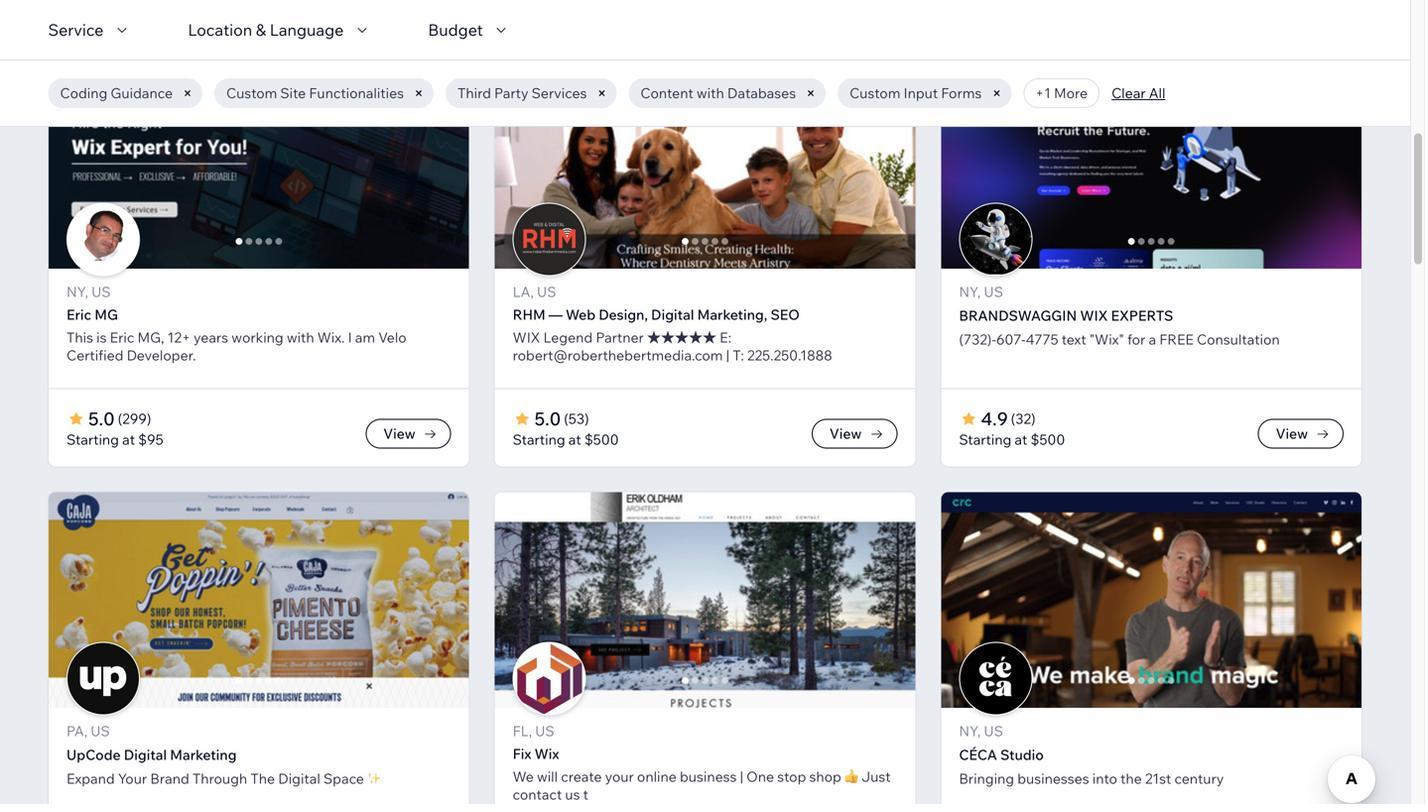 Task type: vqa. For each thing, say whether or not it's contained in the screenshot.
on inside the Can I edit my robots.txt file on Wix?
no



Task type: locate. For each thing, give the bounding box(es) containing it.
1 vertical spatial |
[[740, 769, 743, 786]]

2 view link from the left
[[812, 419, 898, 449]]

0 horizontal spatial view link
[[365, 419, 451, 449]]

starting for 5.0 ( 299 )
[[66, 431, 119, 449]]

0 horizontal spatial ny, us
[[66, 283, 111, 301]]

ny, inside céca studio element
[[959, 723, 981, 740]]

) for 5.0 ( 299 )
[[147, 410, 151, 428]]

3 starting from the left
[[959, 431, 1012, 449]]

coding guidance
[[60, 84, 173, 102]]

ny, us up eric mg
[[66, 283, 111, 301]]

at inside brandswaggin wix experts element
[[1015, 431, 1028, 449]]

( inside 5.0 ( 299 )
[[118, 410, 122, 428]]

view link inside rhm — web design, digital marketing, seo element
[[812, 419, 898, 449]]

businesses
[[1017, 771, 1089, 788]]

mg
[[95, 306, 118, 324]]

1 vertical spatial wix
[[513, 329, 540, 346]]

0 vertical spatial digital
[[651, 306, 694, 324]]

bringing businesses into the 21st century
[[959, 771, 1224, 788]]

2 $500 from the left
[[1031, 431, 1065, 449]]

4775
[[1026, 331, 1059, 348]]

t:
[[733, 347, 744, 364]]

view for 5.0 ( 53 )
[[830, 425, 862, 443]]

years
[[194, 329, 228, 346]]

2 horizontal spatial view
[[1276, 425, 1308, 443]]

us for céca studio
[[984, 723, 1003, 740]]

2 5.0 from the left
[[535, 408, 561, 430]]

0 horizontal spatial custom
[[226, 84, 277, 102]]

us inside la, us rhm — web design, digital marketing, seo
[[537, 283, 556, 301]]

) inside 5.0 ( 53 )
[[585, 410, 589, 428]]

53
[[568, 410, 585, 428]]

wix
[[1080, 307, 1108, 325], [513, 329, 540, 346]]

0 vertical spatial |
[[726, 347, 730, 364]]

0 horizontal spatial view
[[383, 425, 416, 443]]

robert@roberthebertmedia.com
[[513, 347, 723, 364]]

services
[[532, 84, 587, 102]]

( up starting at $95
[[118, 410, 122, 428]]

1 horizontal spatial view
[[830, 425, 862, 443]]

site
[[280, 84, 306, 102]]

ny, up céca on the bottom right of page
[[959, 723, 981, 740]]

5.0
[[88, 408, 115, 430], [535, 408, 561, 430]]

expand
[[66, 771, 115, 788]]

( right 4.9
[[1011, 410, 1015, 428]]

budget
[[428, 20, 483, 40]]

view for 4.9 ( 32 )
[[1276, 425, 1308, 443]]

location
[[188, 20, 252, 40]]

1 $500 from the left
[[584, 431, 619, 449]]

view link for 4.9 ( 32 )
[[1258, 419, 1344, 449]]

at for 4.9 ( 32 )
[[1015, 431, 1028, 449]]

( for 4.9 ( 32 )
[[1011, 410, 1015, 428]]

fl, us
[[513, 723, 554, 740]]

ny, us inside céca studio element
[[959, 723, 1003, 740]]

ny, us up céca on the bottom right of page
[[959, 723, 1003, 740]]

custom for custom site functionalities
[[226, 84, 277, 102]]

1 horizontal spatial starting
[[513, 431, 565, 449]]

eric mg
[[66, 306, 118, 324]]

view link inside the eric mg element
[[365, 419, 451, 449]]

✨
[[367, 771, 381, 788]]

1 5.0 from the left
[[88, 408, 115, 430]]

will
[[537, 769, 558, 786]]

1 vertical spatial with
[[287, 329, 314, 346]]

content with databases
[[641, 84, 796, 102]]

digital up ★★★★★
[[651, 306, 694, 324]]

custom for custom input forms
[[850, 84, 901, 102]]

0 horizontal spatial |
[[726, 347, 730, 364]]

us inside céca studio element
[[984, 723, 1003, 740]]

2 horizontal spatial view link
[[1258, 419, 1344, 449]]

1 view from the left
[[383, 425, 416, 443]]

1 horizontal spatial $500
[[1031, 431, 1065, 449]]

0 horizontal spatial )
[[147, 410, 151, 428]]

starting down 5.0 ( 53 )
[[513, 431, 565, 449]]

| left one
[[740, 769, 743, 786]]

1 horizontal spatial starting at $500
[[959, 431, 1065, 449]]

0 vertical spatial with
[[697, 84, 724, 102]]

clear all
[[1112, 84, 1166, 102]]

ny, inside ny, us brandswaggin wix experts (732)-607-4775 text "wix" for a free consultation
[[959, 283, 981, 301]]

5.0 inside rhm — web design, digital marketing, seo element
[[535, 408, 561, 430]]

1 horizontal spatial )
[[585, 410, 589, 428]]

eric mg image
[[67, 204, 139, 275]]

2 custom from the left
[[850, 84, 901, 102]]

digital up your on the left of the page
[[124, 747, 167, 764]]

starting at $500 inside brandswaggin wix experts element
[[959, 431, 1065, 449]]

starting down 4.9
[[959, 431, 1012, 449]]

2 ( from the left
[[564, 410, 568, 428]]

content
[[641, 84, 694, 102]]

👍
[[845, 769, 858, 786]]

third party services
[[458, 84, 587, 102]]

with inside this is eric mg, 12+ years working with wix. i am velo certified developer.
[[287, 329, 314, 346]]

am
[[355, 329, 375, 346]]

ny, us for céca
[[959, 723, 1003, 740]]

1 horizontal spatial with
[[697, 84, 724, 102]]

5.0 left 53
[[535, 408, 561, 430]]

2 horizontal spatial digital
[[651, 306, 694, 324]]

1 horizontal spatial at
[[568, 431, 581, 449]]

certified
[[66, 347, 123, 364]]

starting at $500 down 5.0 ( 53 )
[[513, 431, 619, 449]]

view inside the eric mg element
[[383, 425, 416, 443]]

ny, up the "(732)-"
[[959, 283, 981, 301]]

legend
[[543, 329, 593, 346]]

us right la,
[[537, 283, 556, 301]]

1 ( from the left
[[118, 410, 122, 428]]

m search recruitment image
[[941, 53, 1362, 269]]

1 horizontal spatial custom
[[850, 84, 901, 102]]

3 view from the left
[[1276, 425, 1308, 443]]

céca studio
[[959, 747, 1044, 764]]

eric mg element
[[48, 52, 470, 468]]

view inside rhm — web design, digital marketing, seo element
[[830, 425, 862, 443]]

( inside the 4.9 ( 32 )
[[1011, 410, 1015, 428]]

wix up ""wix""
[[1080, 307, 1108, 325]]

at down 32
[[1015, 431, 1028, 449]]

1 vertical spatial ny, us
[[959, 723, 1003, 740]]

0 horizontal spatial 5.0
[[88, 408, 115, 430]]

1 horizontal spatial digital
[[278, 771, 320, 788]]

0 horizontal spatial at
[[122, 431, 135, 449]]

) for 4.9 ( 32 )
[[1031, 410, 1036, 428]]

studio
[[1000, 747, 1044, 764]]

1 horizontal spatial wix
[[1080, 307, 1108, 325]]

this is eric mg, 12+ years working with wix. i am velo certified developer.
[[66, 329, 407, 364]]

custom left input
[[850, 84, 901, 102]]

2 horizontal spatial starting
[[959, 431, 1012, 449]]

5.0 for 5.0 ( 299 )
[[88, 408, 115, 430]]

ny, us
[[66, 283, 111, 301], [959, 723, 1003, 740]]

) inside 5.0 ( 299 )
[[147, 410, 151, 428]]

create
[[561, 769, 602, 786]]

0 vertical spatial eric
[[66, 306, 91, 324]]

1 vertical spatial digital
[[124, 747, 167, 764]]

us up brandswaggin
[[984, 283, 1003, 301]]

ny, inside the eric mg element
[[66, 283, 88, 301]]

space
[[323, 771, 364, 788]]

view link
[[365, 419, 451, 449], [812, 419, 898, 449], [1258, 419, 1344, 449]]

2 view from the left
[[830, 425, 862, 443]]

at inside the eric mg element
[[122, 431, 135, 449]]

( inside 5.0 ( 53 )
[[564, 410, 568, 428]]

third
[[458, 84, 491, 102]]

1 horizontal spatial |
[[740, 769, 743, 786]]

fix wix image
[[514, 644, 585, 715]]

starting inside rhm — web design, digital marketing, seo element
[[513, 431, 565, 449]]

1 starting from the left
[[66, 431, 119, 449]]

) down robert@roberthebertmedia.com at the top of the page
[[585, 410, 589, 428]]

your
[[605, 769, 634, 786]]

3 at from the left
[[1015, 431, 1028, 449]]

0 vertical spatial wix
[[1080, 307, 1108, 325]]

with left wix.
[[287, 329, 314, 346]]

) right 4.9
[[1031, 410, 1036, 428]]

starting inside brandswaggin wix experts element
[[959, 431, 1012, 449]]

$500 down 53
[[584, 431, 619, 449]]

us right fl,
[[535, 723, 554, 740]]

2 at from the left
[[568, 431, 581, 449]]

starting at $500
[[513, 431, 619, 449], [959, 431, 1065, 449]]

$500 for 4.9
[[1031, 431, 1065, 449]]

) for 5.0 ( 53 )
[[585, 410, 589, 428]]

) inside the 4.9 ( 32 )
[[1031, 410, 1036, 428]]

view inside brandswaggin wix experts element
[[1276, 425, 1308, 443]]

us inside upcode digital marketing element
[[91, 723, 110, 740]]

2 horizontal spatial at
[[1015, 431, 1028, 449]]

us right 'pa,'
[[91, 723, 110, 740]]

) up $95 at bottom left
[[147, 410, 151, 428]]

working
[[231, 329, 284, 346]]

$500
[[584, 431, 619, 449], [1031, 431, 1065, 449]]

1 vertical spatial eric
[[110, 329, 134, 346]]

wix inside wix legend partner ★★★★★ e: robert@roberthebertmedia.com | t: 225.250.1888
[[513, 329, 540, 346]]

starting at $500 inside rhm — web design, digital marketing, seo element
[[513, 431, 619, 449]]

party
[[494, 84, 528, 102]]

shop
[[809, 769, 841, 786]]

us inside the eric mg element
[[91, 283, 111, 301]]

rhm
[[513, 306, 546, 324]]

5.0 ( 53 )
[[535, 408, 589, 430]]

text
[[1062, 331, 1086, 348]]

with right content
[[697, 84, 724, 102]]

0 horizontal spatial starting at $500
[[513, 431, 619, 449]]

view link inside brandswaggin wix experts element
[[1258, 419, 1344, 449]]

eric right is
[[110, 329, 134, 346]]

at down 53
[[568, 431, 581, 449]]

la, us rhm — web design, digital marketing, seo
[[513, 283, 800, 324]]

starting at $500 for 5.0
[[513, 431, 619, 449]]

custom left 'site'
[[226, 84, 277, 102]]

partner
[[596, 329, 644, 346]]

1 view link from the left
[[365, 419, 451, 449]]

budget button
[[428, 18, 513, 42]]

607-
[[996, 331, 1026, 348]]

rhm — web design, digital marketing, seo image
[[514, 204, 585, 275]]

1 horizontal spatial view link
[[812, 419, 898, 449]]

seo
[[771, 306, 800, 324]]

2 ) from the left
[[585, 410, 589, 428]]

at down 299
[[122, 431, 135, 449]]

2 starting from the left
[[513, 431, 565, 449]]

5.0 for 5.0 ( 53 )
[[535, 408, 561, 430]]

view for 5.0 ( 299 )
[[383, 425, 416, 443]]

contact
[[513, 787, 562, 804]]

0 horizontal spatial (
[[118, 410, 122, 428]]

1 at from the left
[[122, 431, 135, 449]]

3 ) from the left
[[1031, 410, 1036, 428]]

1 horizontal spatial ny, us
[[959, 723, 1003, 740]]

2 horizontal spatial )
[[1031, 410, 1036, 428]]

( for 5.0 ( 299 )
[[118, 410, 122, 428]]

starting at $500 down the 4.9 ( 32 )
[[959, 431, 1065, 449]]

eric up this at the top of the page
[[66, 306, 91, 324]]

| inside wix legend partner ★★★★★ e: robert@roberthebertmedia.com | t: 225.250.1888
[[726, 347, 730, 364]]

$500 down 32
[[1031, 431, 1065, 449]]

input
[[904, 84, 938, 102]]

digital
[[651, 306, 694, 324], [124, 747, 167, 764], [278, 771, 320, 788]]

erikoldham.com image
[[495, 493, 916, 709]]

| left t:
[[726, 347, 730, 364]]

at inside rhm — web design, digital marketing, seo element
[[568, 431, 581, 449]]

starting for 4.9 ( 32 )
[[959, 431, 1012, 449]]

1 starting at $500 from the left
[[513, 431, 619, 449]]

location & language
[[188, 20, 344, 40]]

ny, up eric mg
[[66, 283, 88, 301]]

0 vertical spatial ny, us
[[66, 283, 111, 301]]

brandswaggin wix experts element
[[520, 52, 1425, 468]]

1 horizontal spatial eric
[[110, 329, 134, 346]]

0 horizontal spatial wix
[[513, 329, 540, 346]]

fix wix we will create your online business |  one stop shop 👍 just contact us t
[[513, 746, 891, 804]]

us for eric mg
[[91, 283, 111, 301]]

5.0 inside the eric mg element
[[88, 408, 115, 430]]

1 horizontal spatial 5.0
[[535, 408, 561, 430]]

3 view link from the left
[[1258, 419, 1344, 449]]

2 starting at $500 from the left
[[959, 431, 1065, 449]]

0 horizontal spatial eric
[[66, 306, 91, 324]]

1 ) from the left
[[147, 410, 151, 428]]

wix down "rhm"
[[513, 329, 540, 346]]

5.0 up starting at $95
[[88, 408, 115, 430]]

custom
[[226, 84, 277, 102], [850, 84, 901, 102]]

$500 inside rhm — web design, digital marketing, seo element
[[584, 431, 619, 449]]

ny, us inside the eric mg element
[[66, 283, 111, 301]]

0 horizontal spatial starting
[[66, 431, 119, 449]]

1 horizontal spatial (
[[564, 410, 568, 428]]

us
[[91, 283, 111, 301], [537, 283, 556, 301], [984, 283, 1003, 301], [91, 723, 110, 740], [535, 723, 554, 740], [984, 723, 1003, 740]]

t
[[583, 787, 589, 804]]

us up mg
[[91, 283, 111, 301]]

starting for 5.0 ( 53 )
[[513, 431, 565, 449]]

starting inside the eric mg element
[[66, 431, 119, 449]]

1 custom from the left
[[226, 84, 277, 102]]

3 ( from the left
[[1011, 410, 1015, 428]]

2 horizontal spatial (
[[1011, 410, 1015, 428]]

+1
[[1035, 84, 1051, 102]]

starting down 5.0 ( 299 ) at the bottom
[[66, 431, 119, 449]]

forms
[[941, 84, 982, 102]]

0 horizontal spatial with
[[287, 329, 314, 346]]

starting
[[66, 431, 119, 449], [513, 431, 565, 449], [959, 431, 1012, 449]]

artistic dentistry image
[[495, 53, 916, 269]]

eric
[[66, 306, 91, 324], [110, 329, 134, 346]]

digital right the
[[278, 771, 320, 788]]

( down the legend
[[564, 410, 568, 428]]

us inside fix wix element
[[535, 723, 554, 740]]

(
[[118, 410, 122, 428], [564, 410, 568, 428], [1011, 410, 1015, 428]]

clear
[[1112, 84, 1146, 102]]

$500 inside brandswaggin wix experts element
[[1031, 431, 1065, 449]]

web
[[566, 306, 596, 324]]

rhm — web design, digital marketing, seo element
[[74, 52, 1425, 468]]

0 horizontal spatial $500
[[584, 431, 619, 449]]

us up the "céca studio"
[[984, 723, 1003, 740]]



Task type: describe. For each thing, give the bounding box(es) containing it.
299
[[122, 410, 147, 428]]

us
[[565, 787, 580, 804]]

this
[[66, 329, 93, 346]]

wix
[[535, 746, 559, 763]]

fix wix element
[[74, 492, 1425, 805]]

is
[[96, 329, 107, 346]]

one
[[746, 769, 774, 786]]

your
[[118, 771, 147, 788]]

la,
[[513, 283, 534, 301]]

developer.
[[127, 347, 196, 364]]

century
[[1175, 771, 1224, 788]]

+1 more
[[1035, 84, 1088, 102]]

just
[[862, 769, 891, 786]]

upcode digital marketing element
[[48, 492, 470, 805]]

céca studio element
[[520, 492, 1425, 805]]

"wix"
[[1089, 331, 1124, 348]]

( for 5.0 ( 53 )
[[564, 410, 568, 428]]

us for upcode digital marketing
[[91, 723, 110, 740]]

more
[[1054, 84, 1088, 102]]

crc media image
[[941, 493, 1362, 709]]

us for fix wix
[[535, 723, 554, 740]]

web designer experts image
[[49, 53, 469, 269]]

4.9
[[981, 408, 1008, 430]]

wix.
[[317, 329, 345, 346]]

ny, us for eric
[[66, 283, 111, 301]]

guidance
[[111, 84, 173, 102]]

clear all button
[[1112, 84, 1166, 102]]

coding
[[60, 84, 107, 102]]

at for 5.0 ( 53 )
[[568, 431, 581, 449]]

starting at $95
[[66, 431, 163, 449]]

pa, us
[[66, 723, 110, 740]]

the
[[250, 771, 275, 788]]

brand
[[150, 771, 189, 788]]

with inside filter by group
[[697, 84, 724, 102]]

a
[[1149, 331, 1156, 348]]

eric inside this is eric mg, 12+ years working with wix. i am velo certified developer.
[[110, 329, 134, 346]]

ny, for céca studio
[[959, 723, 981, 740]]

upcode digital marketing
[[66, 747, 237, 764]]

5.0 ( 299 )
[[88, 408, 151, 430]]

brandswaggin wix experts image
[[960, 204, 1031, 275]]

all
[[1149, 84, 1166, 102]]

custom input forms
[[850, 84, 982, 102]]

céca
[[959, 747, 997, 764]]

digital inside la, us rhm — web design, digital marketing, seo
[[651, 306, 694, 324]]

caja popcorn image
[[49, 493, 469, 709]]

consultation
[[1197, 331, 1280, 348]]

(732)-
[[959, 331, 996, 348]]

céca studio image
[[960, 644, 1031, 715]]

language
[[270, 20, 344, 40]]

marketing,
[[697, 306, 768, 324]]

at for 5.0 ( 299 )
[[122, 431, 135, 449]]

we
[[513, 769, 534, 786]]

experts
[[1111, 307, 1173, 325]]

free
[[1159, 331, 1194, 348]]

$95
[[138, 431, 163, 449]]

2 vertical spatial digital
[[278, 771, 320, 788]]

wix legend partner ★★★★★ e: robert@roberthebertmedia.com | t: 225.250.1888
[[513, 329, 832, 364]]

the
[[1121, 771, 1142, 788]]

ny, us brandswaggin wix experts (732)-607-4775 text "wix" for a free consultation
[[959, 283, 1280, 348]]

pa,
[[66, 723, 87, 740]]

service
[[48, 20, 104, 40]]

online
[[637, 769, 677, 786]]

upcode
[[66, 747, 121, 764]]

stop
[[777, 769, 806, 786]]

ny, for eric mg
[[66, 283, 88, 301]]

business
[[680, 769, 737, 786]]

225.250.1888
[[747, 347, 832, 364]]

filter by group
[[48, 78, 1166, 108]]

i
[[348, 329, 352, 346]]

functionalities
[[309, 84, 404, 102]]

21st
[[1145, 771, 1171, 788]]

design,
[[599, 306, 648, 324]]

expand your brand through the digital space ✨
[[66, 771, 381, 788]]

&
[[256, 20, 266, 40]]

wix inside ny, us brandswaggin wix experts (732)-607-4775 text "wix" for a free consultation
[[1080, 307, 1108, 325]]

view link for 5.0 ( 299 )
[[365, 419, 451, 449]]

—
[[549, 306, 563, 324]]

marketing
[[170, 747, 237, 764]]

custom site functionalities
[[226, 84, 404, 102]]

through
[[192, 771, 247, 788]]

fix
[[513, 746, 531, 763]]

view link for 5.0 ( 53 )
[[812, 419, 898, 449]]

location & language button
[[188, 18, 374, 42]]

starting at $500 for 4.9
[[959, 431, 1065, 449]]

0 horizontal spatial digital
[[124, 747, 167, 764]]

$500 for 5.0
[[584, 431, 619, 449]]

mg,
[[137, 329, 164, 346]]

service button
[[48, 18, 133, 42]]

velo
[[378, 329, 407, 346]]

| inside the fix wix we will create your online business |  one stop shop 👍 just contact us t
[[740, 769, 743, 786]]

us inside ny, us brandswaggin wix experts (732)-607-4775 text "wix" for a free consultation
[[984, 283, 1003, 301]]

for
[[1127, 331, 1146, 348]]

★★★★★
[[647, 329, 717, 346]]

upcode digital marketing image
[[67, 644, 139, 715]]

12+
[[167, 329, 190, 346]]

bringing
[[959, 771, 1014, 788]]



